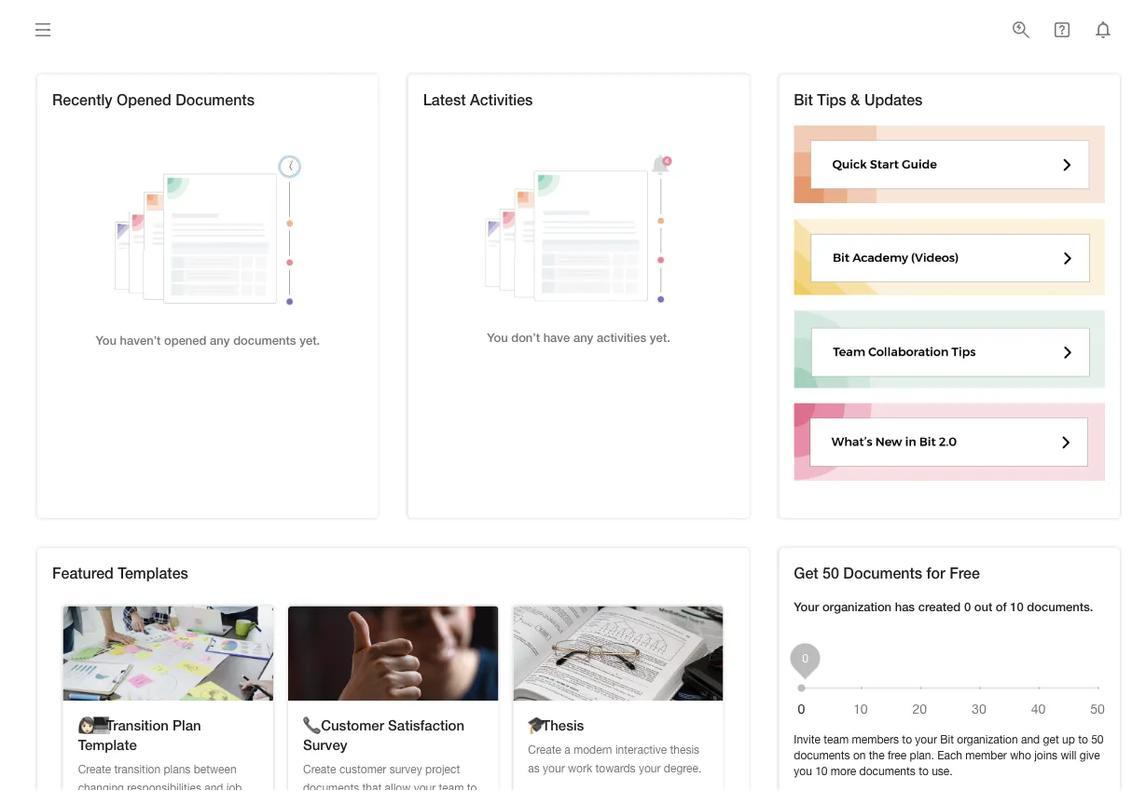 Task type: vqa. For each thing, say whether or not it's contained in the screenshot.
Stats
no



Task type: locate. For each thing, give the bounding box(es) containing it.
you left don't
[[487, 330, 508, 345]]

create for 👩🏻💻transition plan template
[[78, 763, 111, 776]]

50 up give
[[1091, 733, 1104, 746]]

any for recently opened documents
[[210, 333, 230, 348]]

📞 customer satisfaction survey image
[[288, 607, 498, 701]]

0 horizontal spatial to
[[902, 733, 912, 746]]

📞 customer satisfaction survey
[[303, 717, 464, 754]]

50
[[823, 565, 839, 582], [1091, 733, 1104, 746]]

0 horizontal spatial bit
[[794, 91, 813, 109]]

invite team members to your bit organization and get up to 50 documents on the free plan. each member who joins will give you 10 more documents to use.
[[794, 733, 1104, 778]]

up
[[1062, 733, 1075, 746]]

0 horizontal spatial any
[[210, 333, 230, 348]]

1 horizontal spatial team
[[824, 733, 849, 746]]

any
[[573, 330, 593, 345], [210, 333, 230, 348]]

who
[[1010, 749, 1031, 762]]

templates
[[118, 565, 188, 582]]

organization down get 50 documents for free
[[822, 600, 892, 614]]

template
[[78, 737, 137, 754]]

team down 'project' on the left of the page
[[439, 782, 464, 792]]

team
[[824, 733, 849, 746], [439, 782, 464, 792]]

the
[[869, 749, 885, 762]]

1 horizontal spatial organization
[[957, 733, 1018, 746]]

create inside create transition plans between changing responsibilities and jo
[[78, 763, 111, 776]]

1 vertical spatial 10
[[815, 765, 828, 778]]

0 vertical spatial and
[[1021, 733, 1040, 746]]

yet. for recently opened documents
[[300, 333, 320, 348]]

0 vertical spatial 10
[[1010, 600, 1024, 614]]

and up who at the right bottom
[[1021, 733, 1040, 746]]

organization
[[822, 600, 892, 614], [957, 733, 1018, 746]]

50 inside invite team members to your bit organization and get up to 50 documents on the free plan. each member who joins will give you 10 more documents to use.
[[1091, 733, 1104, 746]]

survey
[[390, 763, 422, 776]]

to
[[902, 733, 912, 746], [1078, 733, 1088, 746], [919, 765, 929, 778]]

1 horizontal spatial documents
[[843, 565, 922, 582]]

bit inside invite team members to your bit organization and get up to 50 documents on the free plan. each member who joins will give you 10 more documents to use.
[[940, 733, 954, 746]]

10
[[1010, 600, 1024, 614], [815, 765, 828, 778]]

your down interactive
[[639, 762, 661, 775]]

and down between in the left of the page
[[204, 782, 223, 792]]

your right as
[[543, 762, 565, 775]]

create
[[528, 744, 561, 757], [78, 763, 111, 776], [303, 763, 336, 776]]

plan
[[173, 717, 201, 734]]

0 horizontal spatial team
[[439, 782, 464, 792]]

to up free
[[902, 733, 912, 746]]

your up plan.
[[915, 733, 937, 746]]

create for 📞 customer satisfaction survey
[[303, 763, 336, 776]]

allow
[[385, 782, 411, 792]]

create up changing
[[78, 763, 111, 776]]

1 horizontal spatial any
[[573, 330, 593, 345]]

👩🏻💻transition
[[78, 717, 169, 734]]

1 horizontal spatial you
[[487, 330, 508, 345]]

give
[[1080, 749, 1100, 762]]

create a modern interactive thesis as your work towards your degree.
[[528, 744, 702, 775]]

documents right opened on the top left
[[176, 91, 255, 109]]

your inside create customer survey project documents that allow your team t
[[414, 782, 436, 792]]

documents down customer
[[303, 782, 359, 792]]

create inside 'create a modern interactive thesis as your work towards your degree.'
[[528, 744, 561, 757]]

10 right you
[[815, 765, 828, 778]]

0 vertical spatial 50
[[823, 565, 839, 582]]

bit left tips
[[794, 91, 813, 109]]

1 horizontal spatial yet.
[[650, 330, 670, 345]]

1 horizontal spatial create
[[303, 763, 336, 776]]

organization inside invite team members to your bit organization and get up to 50 documents on the free plan. each member who joins will give you 10 more documents to use.
[[957, 733, 1018, 746]]

1 horizontal spatial and
[[1021, 733, 1040, 746]]

1 vertical spatial documents
[[843, 565, 922, 582]]

you don't have any activities yet.
[[487, 330, 670, 345]]

between
[[194, 763, 237, 776]]

to right up
[[1078, 733, 1088, 746]]

degree.
[[664, 762, 702, 775]]

your
[[915, 733, 937, 746], [543, 762, 565, 775], [639, 762, 661, 775], [414, 782, 436, 792]]

0
[[964, 600, 971, 614]]

documents
[[233, 333, 296, 348], [794, 749, 850, 762], [859, 765, 916, 778], [303, 782, 359, 792]]

you haven't opened any documents yet.
[[96, 333, 320, 348]]

free
[[949, 565, 980, 582]]

1 horizontal spatial bit
[[940, 733, 954, 746]]

1 vertical spatial bit
[[940, 733, 954, 746]]

you
[[794, 765, 812, 778]]

to down plan.
[[919, 765, 929, 778]]

created
[[918, 600, 961, 614]]

customer
[[339, 763, 386, 776]]

1 vertical spatial 50
[[1091, 733, 1104, 746]]

satisfaction
[[388, 717, 464, 734]]

project
[[425, 763, 460, 776]]

use.
[[932, 765, 953, 778]]

you
[[487, 330, 508, 345], [96, 333, 117, 348]]

haven't
[[120, 333, 161, 348]]

0 horizontal spatial yet.
[[300, 333, 320, 348]]

10 right of
[[1010, 600, 1024, 614]]

documents right opened
[[233, 333, 296, 348]]

0 horizontal spatial documents
[[176, 91, 255, 109]]

create up as
[[528, 744, 561, 757]]

0 horizontal spatial and
[[204, 782, 223, 792]]

1 vertical spatial team
[[439, 782, 464, 792]]

create down survey
[[303, 763, 336, 776]]

0 vertical spatial documents
[[176, 91, 255, 109]]

documents inside create customer survey project documents that allow your team t
[[303, 782, 359, 792]]

team right invite
[[824, 733, 849, 746]]

documents
[[176, 91, 255, 109], [843, 565, 922, 582]]

0 horizontal spatial create
[[78, 763, 111, 776]]

get 50 documents for free
[[794, 565, 980, 582]]

has
[[895, 600, 915, 614]]

transition
[[114, 763, 161, 776]]

any right have
[[573, 330, 593, 345]]

0 horizontal spatial 50
[[823, 565, 839, 582]]

0 horizontal spatial organization
[[822, 600, 892, 614]]

0 vertical spatial team
[[824, 733, 849, 746]]

any right opened
[[210, 333, 230, 348]]

member
[[966, 749, 1007, 762]]

1 vertical spatial organization
[[957, 733, 1018, 746]]

👩🏻💻transition plan template
[[78, 717, 201, 754]]

1 horizontal spatial 50
[[1091, 733, 1104, 746]]

bit up each
[[940, 733, 954, 746]]

work
[[568, 762, 592, 775]]

🎓thesis
[[528, 717, 584, 734]]

on
[[853, 749, 866, 762]]

create transition plans between changing responsibilities and jo
[[78, 763, 242, 792]]

10 inside invite team members to your bit organization and get up to 50 documents on the free plan. each member who joins will give you 10 more documents to use.
[[815, 765, 828, 778]]

as
[[528, 762, 540, 775]]

documents up has
[[843, 565, 922, 582]]

0 horizontal spatial 10
[[815, 765, 828, 778]]

0 horizontal spatial you
[[96, 333, 117, 348]]

don't
[[511, 330, 540, 345]]

1 vertical spatial and
[[204, 782, 223, 792]]

50 right the get
[[823, 565, 839, 582]]

of
[[996, 600, 1007, 614]]

documents down free
[[859, 765, 916, 778]]

create inside create customer survey project documents that allow your team t
[[303, 763, 336, 776]]

documents for 50
[[843, 565, 922, 582]]

documents.
[[1027, 600, 1093, 614]]

yet.
[[650, 330, 670, 345], [300, 333, 320, 348]]

modern
[[574, 744, 612, 757]]

your down 'project' on the left of the page
[[414, 782, 436, 792]]

organization up member
[[957, 733, 1018, 746]]

create for 🎓thesis
[[528, 744, 561, 757]]

and
[[1021, 733, 1040, 746], [204, 782, 223, 792]]

bit
[[794, 91, 813, 109], [940, 733, 954, 746]]

interactive
[[615, 744, 667, 757]]

you left haven't
[[96, 333, 117, 348]]

towards
[[595, 762, 636, 775]]

2 horizontal spatial create
[[528, 744, 561, 757]]



Task type: describe. For each thing, give the bounding box(es) containing it.
activities
[[597, 330, 646, 345]]

invite
[[794, 733, 821, 746]]

activities
[[470, 91, 533, 109]]

your
[[794, 600, 819, 614]]

you for opened
[[96, 333, 117, 348]]

1 horizontal spatial 10
[[1010, 600, 1024, 614]]

opened
[[117, 91, 171, 109]]

a
[[564, 744, 570, 757]]

bit tips & updates
[[794, 91, 923, 109]]

plans
[[164, 763, 191, 776]]

📞
[[303, 717, 317, 734]]

customer
[[321, 717, 384, 734]]

opened
[[164, 333, 207, 348]]

0 vertical spatial bit
[[794, 91, 813, 109]]

that
[[362, 782, 382, 792]]

featured templates
[[52, 565, 188, 582]]

any for latest activities
[[573, 330, 593, 345]]

will
[[1061, 749, 1077, 762]]

latest activities
[[423, 91, 533, 109]]

&
[[851, 91, 860, 109]]

yet. for latest activities
[[650, 330, 670, 345]]

documents down invite
[[794, 749, 850, 762]]

thesis
[[670, 744, 700, 757]]

recently opened documents
[[52, 91, 255, 109]]

have
[[543, 330, 570, 345]]

featured
[[52, 565, 114, 582]]

you for activities
[[487, 330, 508, 345]]

out
[[974, 600, 992, 614]]

each
[[937, 749, 962, 762]]

get
[[794, 565, 818, 582]]

recently
[[52, 91, 112, 109]]

create customer survey project documents that allow your team t
[[303, 763, 477, 792]]

responsibilities
[[127, 782, 201, 792]]

free
[[888, 749, 907, 762]]

latest
[[423, 91, 466, 109]]

tips
[[817, 91, 846, 109]]

members
[[852, 733, 899, 746]]

team inside invite team members to your bit organization and get up to 50 documents on the free plan. each member who joins will give you 10 more documents to use.
[[824, 733, 849, 746]]

plan.
[[910, 749, 934, 762]]

joins
[[1034, 749, 1058, 762]]

more
[[831, 765, 856, 778]]

🎓thesis image
[[513, 607, 723, 701]]

0 vertical spatial organization
[[822, 600, 892, 614]]

and inside create transition plans between changing responsibilities and jo
[[204, 782, 223, 792]]

changing
[[78, 782, 124, 792]]

your inside invite team members to your bit organization and get up to 50 documents on the free plan. each member who joins will give you 10 more documents to use.
[[915, 733, 937, 746]]

for
[[927, 565, 945, 582]]

team inside create customer survey project documents that allow your team t
[[439, 782, 464, 792]]

your organization has created 0 out of 10 documents.
[[794, 600, 1093, 614]]

2 horizontal spatial to
[[1078, 733, 1088, 746]]

1 horizontal spatial to
[[919, 765, 929, 778]]

updates
[[864, 91, 923, 109]]

get
[[1043, 733, 1059, 746]]

👩🏻💻transition plan template image
[[63, 607, 273, 701]]

and inside invite team members to your bit organization and get up to 50 documents on the free plan. each member who joins will give you 10 more documents to use.
[[1021, 733, 1040, 746]]

survey
[[303, 737, 347, 754]]

documents for opened
[[176, 91, 255, 109]]



